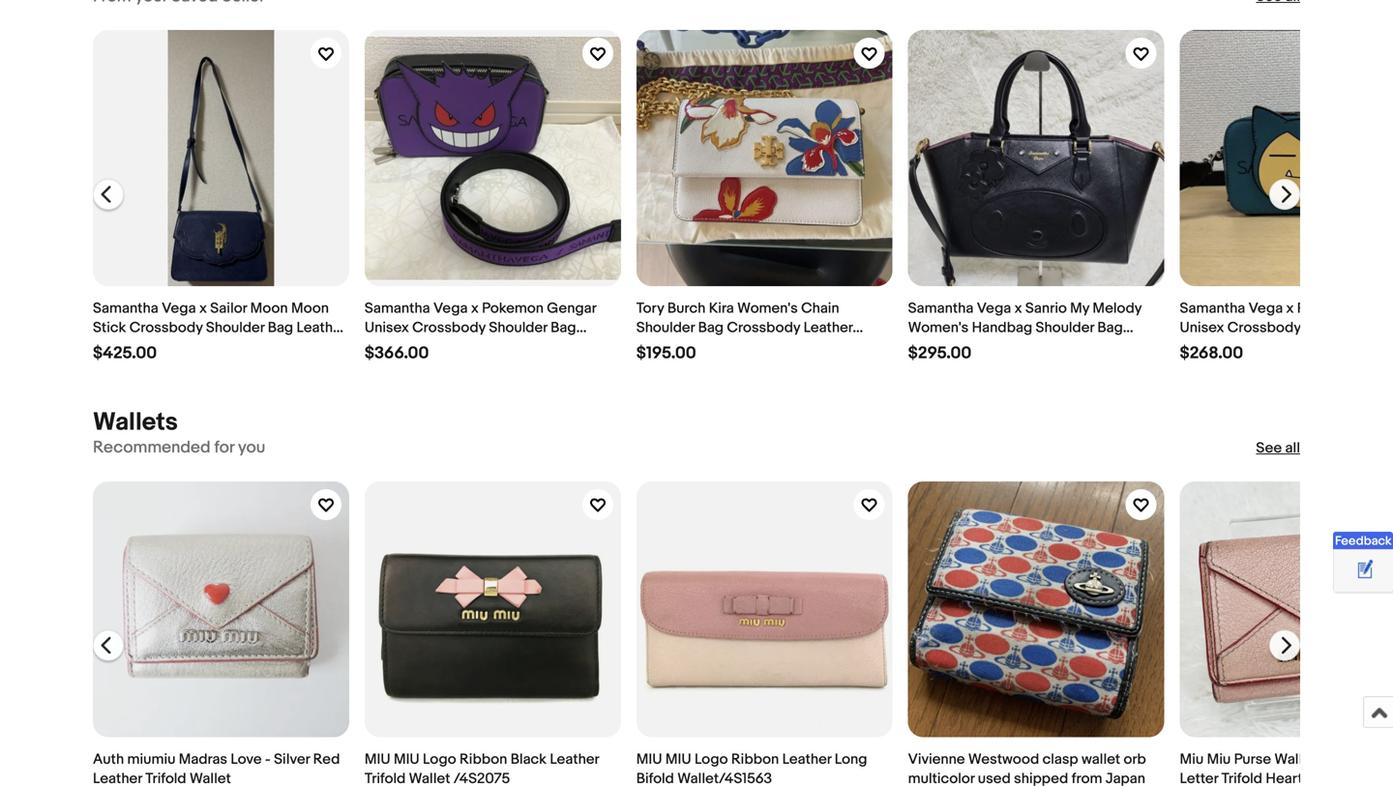 Task type: describe. For each thing, give the bounding box(es) containing it.
vivienne westwood clasp wallet orb multicolor used shipped from japan
[[908, 752, 1146, 787]]

tory burch kira women's chain shoulder bag crossbody leather white floral
[[637, 300, 853, 356]]

snorl
[[1362, 300, 1393, 317]]

leather inside the samantha vega x pokemon gengar unisex crossbody shoulder bag leather purple
[[365, 339, 414, 356]]

orb
[[1124, 752, 1146, 769]]

used
[[978, 771, 1011, 787]]

for
[[214, 438, 234, 458]]

1 miu from the left
[[1180, 752, 1204, 769]]

wallet inside miu miu purse wallet madras lov
[[1275, 752, 1316, 769]]

/4s2075
[[454, 771, 510, 787]]

black inside miu miu logo ribbon black leather trifold wallet /4s2075
[[511, 752, 547, 769]]

recommended for you
[[93, 438, 265, 458]]

wallet
[[1082, 752, 1121, 769]]

shoulder inside tory burch kira women's chain shoulder bag crossbody leather white floral
[[637, 319, 695, 337]]

purse
[[1234, 752, 1272, 769]]

wallet/4s1563
[[678, 771, 772, 787]]

leather inside miu miu logo ribbon black leather trifold wallet /4s2075
[[550, 752, 599, 769]]

x for $268.00
[[1287, 300, 1294, 317]]

logo for wallet/4s1563
[[695, 752, 728, 769]]

japan
[[1106, 771, 1146, 787]]

floral
[[678, 339, 713, 356]]

vivienne
[[908, 752, 965, 769]]

vega for $268.00
[[1249, 300, 1283, 317]]

miu miu purse wallet madras lov
[[1180, 752, 1393, 787]]

wallets link
[[93, 408, 178, 438]]

gengar
[[547, 300, 596, 317]]

$425.00
[[93, 344, 157, 364]]

kira
[[709, 300, 734, 317]]

2 miu from the left
[[1207, 752, 1231, 769]]

3 miu from the left
[[637, 752, 662, 769]]

vega for $425.00
[[162, 300, 196, 317]]

auth miumiu madras love - silver red leather trifold wallet
[[93, 752, 340, 787]]

pokemon for $268.00
[[1297, 300, 1359, 317]]

sailor
[[210, 300, 247, 317]]

multicolor
[[908, 771, 975, 787]]

shoulder inside samantha vega x sailor moon moon stick crossbody shoulder bag leather navy
[[206, 319, 265, 337]]

miu miu logo ribbon black leather trifold wallet /4s2075 link
[[365, 482, 621, 787]]

love
[[231, 752, 262, 769]]

bag inside samantha vega x sanrio my melody women's handbag shoulder bag leather black
[[1098, 319, 1123, 337]]

samantha for $295.00
[[908, 300, 974, 317]]

logo for wallet
[[423, 752, 456, 769]]

leather inside samantha vega x sailor moon moon stick crossbody shoulder bag leather navy
[[297, 319, 346, 337]]

$295.00
[[908, 344, 972, 364]]

tory
[[637, 300, 664, 317]]

ribbon for wallet/4s1563
[[731, 752, 779, 769]]

crossbody for $195.00
[[727, 319, 800, 337]]

shoulder inside the samantha vega x pokemon gengar unisex crossbody shoulder bag leather purple
[[489, 319, 548, 337]]

women's inside tory burch kira women's chain shoulder bag crossbody leather white floral
[[738, 300, 798, 317]]

from your saved seller element
[[93, 0, 265, 7]]

shipped
[[1014, 771, 1069, 787]]

miumiu
[[127, 752, 176, 769]]

miu miu logo ribbon leather long bifold wallet/4s1563 link
[[637, 482, 893, 787]]

sanrio
[[1026, 300, 1067, 317]]

samantha for $425.00
[[93, 300, 158, 317]]

silver
[[274, 752, 310, 769]]

recommended for you element
[[93, 438, 265, 459]]

samantha for $366.00
[[365, 300, 430, 317]]

$425.00 text field
[[93, 344, 157, 364]]

auth
[[93, 752, 124, 769]]

-
[[265, 752, 271, 769]]

samantha vega x pokemon gengar unisex crossbody shoulder bag leather purple
[[365, 300, 596, 356]]

leather inside miu miu logo ribbon leather long bifold wallet/4s1563
[[782, 752, 832, 769]]

white
[[637, 339, 675, 356]]

my
[[1070, 300, 1090, 317]]

bag inside the samantha vega x pokemon gengar unisex crossbody shoulder bag leather purple
[[551, 319, 576, 337]]

clasp
[[1043, 752, 1079, 769]]

$366.00 text field
[[365, 344, 429, 364]]

wallet inside "auth miumiu madras love - silver red leather trifold wallet"
[[190, 771, 231, 787]]



Task type: locate. For each thing, give the bounding box(es) containing it.
vega
[[162, 300, 196, 317], [433, 300, 468, 317], [977, 300, 1012, 317], [1249, 300, 1283, 317]]

0 horizontal spatial pokemon
[[482, 300, 544, 317]]

crossbody inside tory burch kira women's chain shoulder bag crossbody leather white floral
[[727, 319, 800, 337]]

vivienne westwood clasp wallet orb multicolor used shipped from japan link
[[908, 482, 1165, 787]]

1 trifold from the left
[[145, 771, 186, 787]]

wallet down "love"
[[190, 771, 231, 787]]

1 horizontal spatial ribbon
[[731, 752, 779, 769]]

leather inside "auth miumiu madras love - silver red leather trifold wallet"
[[93, 771, 142, 787]]

4 x from the left
[[1287, 300, 1294, 317]]

samantha up the $295.00 text field on the right top of page
[[908, 300, 974, 317]]

vega inside samantha vega x sanrio my melody women's handbag shoulder bag leather black
[[977, 300, 1012, 317]]

1 vega from the left
[[162, 300, 196, 317]]

crossbody up purple
[[412, 319, 486, 337]]

1 ribbon from the left
[[460, 752, 507, 769]]

0 vertical spatial women's
[[738, 300, 798, 317]]

x inside samantha vega x pokemon snorl
[[1287, 300, 1294, 317]]

4 miu from the left
[[666, 752, 691, 769]]

recommended
[[93, 438, 211, 458]]

samantha up stick
[[93, 300, 158, 317]]

4 bag from the left
[[1098, 319, 1123, 337]]

x
[[199, 300, 207, 317], [471, 300, 479, 317], [1015, 300, 1022, 317], [1287, 300, 1294, 317]]

x inside the samantha vega x pokemon gengar unisex crossbody shoulder bag leather purple
[[471, 300, 479, 317]]

shoulder
[[206, 319, 265, 337], [489, 319, 548, 337], [637, 319, 695, 337], [1036, 319, 1094, 337]]

trifold left /4s2075
[[365, 771, 406, 787]]

crossbody inside the samantha vega x pokemon gengar unisex crossbody shoulder bag leather purple
[[412, 319, 486, 337]]

crossbody down the "kira"
[[727, 319, 800, 337]]

trifold inside "auth miumiu madras love - silver red leather trifold wallet"
[[145, 771, 186, 787]]

pokemon
[[482, 300, 544, 317], [1297, 300, 1359, 317]]

2 horizontal spatial crossbody
[[727, 319, 800, 337]]

1 moon from the left
[[250, 300, 288, 317]]

vega inside samantha vega x pokemon snorl
[[1249, 300, 1283, 317]]

0 horizontal spatial miu
[[1180, 752, 1204, 769]]

ribbon for wallet
[[460, 752, 507, 769]]

stick
[[93, 319, 126, 337]]

miu left purse
[[1207, 752, 1231, 769]]

1 horizontal spatial wallet
[[409, 771, 450, 787]]

navy
[[93, 339, 126, 356]]

pokemon inside the samantha vega x pokemon gengar unisex crossbody shoulder bag leather purple
[[482, 300, 544, 317]]

0 horizontal spatial crossbody
[[129, 319, 203, 337]]

1 horizontal spatial moon
[[291, 300, 329, 317]]

pokemon left gengar
[[482, 300, 544, 317]]

x for $295.00
[[1015, 300, 1022, 317]]

red
[[313, 752, 340, 769]]

x inside samantha vega x sanrio my melody women's handbag shoulder bag leather black
[[1015, 300, 1022, 317]]

2 shoulder from the left
[[489, 319, 548, 337]]

shoulder down sailor
[[206, 319, 265, 337]]

wallet left /4s2075
[[409, 771, 450, 787]]

ribbon
[[460, 752, 507, 769], [731, 752, 779, 769]]

$366.00
[[365, 344, 429, 364]]

samantha vega x sanrio my melody women's handbag shoulder bag leather black
[[908, 300, 1142, 356]]

0 horizontal spatial black
[[511, 752, 547, 769]]

3 shoulder from the left
[[637, 319, 695, 337]]

unisex
[[365, 319, 409, 337]]

1 horizontal spatial trifold
[[365, 771, 406, 787]]

1 x from the left
[[199, 300, 207, 317]]

lov
[[1371, 752, 1393, 769]]

wallets
[[93, 408, 178, 438]]

crossbody
[[129, 319, 203, 337], [412, 319, 486, 337], [727, 319, 800, 337]]

samantha for $268.00
[[1180, 300, 1246, 317]]

0 horizontal spatial wallet
[[190, 771, 231, 787]]

0 horizontal spatial madras
[[179, 752, 227, 769]]

miu miu purse wallet madras lov link
[[1180, 482, 1393, 787]]

chain
[[801, 300, 840, 317]]

1 horizontal spatial madras
[[1320, 752, 1368, 769]]

pokemon inside samantha vega x pokemon snorl
[[1297, 300, 1359, 317]]

samantha inside samantha vega x sailor moon moon stick crossbody shoulder bag leather navy
[[93, 300, 158, 317]]

$195.00
[[637, 344, 696, 364]]

4 shoulder from the left
[[1036, 319, 1094, 337]]

you
[[238, 438, 265, 458]]

wallet right purse
[[1275, 752, 1316, 769]]

pokemon left the snorl
[[1297, 300, 1359, 317]]

1 vertical spatial women's
[[908, 319, 969, 337]]

see all link
[[1256, 439, 1301, 458]]

madras left "love"
[[179, 752, 227, 769]]

bifold
[[637, 771, 674, 787]]

miu right orb
[[1180, 752, 1204, 769]]

$195.00 text field
[[637, 344, 696, 364]]

westwood
[[969, 752, 1040, 769]]

shoulder up white
[[637, 319, 695, 337]]

miu
[[1180, 752, 1204, 769], [1207, 752, 1231, 769]]

bag inside tory burch kira women's chain shoulder bag crossbody leather white floral
[[698, 319, 724, 337]]

crossbody for $425.00
[[129, 319, 203, 337]]

women's
[[738, 300, 798, 317], [908, 319, 969, 337]]

1 horizontal spatial women's
[[908, 319, 969, 337]]

1 horizontal spatial crossbody
[[412, 319, 486, 337]]

2 pokemon from the left
[[1297, 300, 1359, 317]]

$268.00 text field
[[1180, 344, 1244, 364]]

women's inside samantha vega x sanrio my melody women's handbag shoulder bag leather black
[[908, 319, 969, 337]]

0 horizontal spatial logo
[[423, 752, 456, 769]]

1 miu from the left
[[365, 752, 391, 769]]

logo up /4s2075
[[423, 752, 456, 769]]

trifold inside miu miu logo ribbon black leather trifold wallet /4s2075
[[365, 771, 406, 787]]

0 horizontal spatial ribbon
[[460, 752, 507, 769]]

2 x from the left
[[471, 300, 479, 317]]

0 horizontal spatial women's
[[738, 300, 798, 317]]

1 pokemon from the left
[[482, 300, 544, 317]]

shoulder inside samantha vega x sanrio my melody women's handbag shoulder bag leather black
[[1036, 319, 1094, 337]]

wallet
[[1275, 752, 1316, 769], [190, 771, 231, 787], [409, 771, 450, 787]]

1 horizontal spatial miu
[[1207, 752, 1231, 769]]

3 x from the left
[[1015, 300, 1022, 317]]

1 vertical spatial black
[[511, 752, 547, 769]]

bag
[[268, 319, 293, 337], [551, 319, 576, 337], [698, 319, 724, 337], [1098, 319, 1123, 337]]

x for $425.00
[[199, 300, 207, 317]]

miu miu logo ribbon leather long bifold wallet/4s1563
[[637, 752, 867, 787]]

$295.00 text field
[[908, 344, 972, 364]]

auth miumiu madras love - silver red leather trifold wallet link
[[93, 482, 349, 787]]

leather inside tory burch kira women's chain shoulder bag crossbody leather white floral
[[804, 319, 853, 337]]

samantha up unisex
[[365, 300, 430, 317]]

0 horizontal spatial moon
[[250, 300, 288, 317]]

leather inside samantha vega x sanrio my melody women's handbag shoulder bag leather black
[[908, 339, 958, 356]]

miu
[[365, 752, 391, 769], [394, 752, 420, 769], [637, 752, 662, 769], [666, 752, 691, 769]]

vega inside samantha vega x sailor moon moon stick crossbody shoulder bag leather navy
[[162, 300, 196, 317]]

1 shoulder from the left
[[206, 319, 265, 337]]

samantha vega x sailor moon moon stick crossbody shoulder bag leather navy
[[93, 300, 346, 356]]

see all
[[1256, 440, 1301, 457]]

1 logo from the left
[[423, 752, 456, 769]]

1 horizontal spatial logo
[[695, 752, 728, 769]]

black inside samantha vega x sanrio my melody women's handbag shoulder bag leather black
[[961, 339, 997, 356]]

crossbody up $425.00
[[129, 319, 203, 337]]

madras
[[179, 752, 227, 769], [1320, 752, 1368, 769]]

ribbon inside miu miu logo ribbon black leather trifold wallet /4s2075
[[460, 752, 507, 769]]

logo inside miu miu logo ribbon black leather trifold wallet /4s2075
[[423, 752, 456, 769]]

1 crossbody from the left
[[129, 319, 203, 337]]

see
[[1256, 440, 1282, 457]]

2 crossbody from the left
[[412, 319, 486, 337]]

ribbon up /4s2075
[[460, 752, 507, 769]]

women's up the $295.00 text field on the right top of page
[[908, 319, 969, 337]]

1 horizontal spatial pokemon
[[1297, 300, 1359, 317]]

black
[[961, 339, 997, 356], [511, 752, 547, 769]]

0 horizontal spatial trifold
[[145, 771, 186, 787]]

vega for $295.00
[[977, 300, 1012, 317]]

bag inside samantha vega x sailor moon moon stick crossbody shoulder bag leather navy
[[268, 319, 293, 337]]

ribbon up 'wallet/4s1563'
[[731, 752, 779, 769]]

1 madras from the left
[[179, 752, 227, 769]]

trifold down the miumiu on the left of page
[[145, 771, 186, 787]]

logo
[[423, 752, 456, 769], [695, 752, 728, 769]]

2 samantha from the left
[[365, 300, 430, 317]]

madras left lov
[[1320, 752, 1368, 769]]

$268.00
[[1180, 344, 1244, 364]]

samantha vega x pokemon snorl
[[1180, 300, 1393, 356]]

women's right the "kira"
[[738, 300, 798, 317]]

2 miu from the left
[[394, 752, 420, 769]]

pokemon for $366.00
[[482, 300, 544, 317]]

logo up 'wallet/4s1563'
[[695, 752, 728, 769]]

moon
[[250, 300, 288, 317], [291, 300, 329, 317]]

long
[[835, 752, 867, 769]]

x inside samantha vega x sailor moon moon stick crossbody shoulder bag leather navy
[[199, 300, 207, 317]]

samantha up $268.00 text field in the right of the page
[[1180, 300, 1246, 317]]

2 ribbon from the left
[[731, 752, 779, 769]]

samantha inside samantha vega x sanrio my melody women's handbag shoulder bag leather black
[[908, 300, 974, 317]]

samantha
[[93, 300, 158, 317], [365, 300, 430, 317], [908, 300, 974, 317], [1180, 300, 1246, 317]]

leather
[[297, 319, 346, 337], [804, 319, 853, 337], [365, 339, 414, 356], [908, 339, 958, 356], [550, 752, 599, 769], [782, 752, 832, 769], [93, 771, 142, 787]]

2 trifold from the left
[[365, 771, 406, 787]]

3 crossbody from the left
[[727, 319, 800, 337]]

4 vega from the left
[[1249, 300, 1283, 317]]

shoulder down my
[[1036, 319, 1094, 337]]

1 samantha from the left
[[93, 300, 158, 317]]

shoulder down gengar
[[489, 319, 548, 337]]

melody
[[1093, 300, 1142, 317]]

vega inside the samantha vega x pokemon gengar unisex crossbody shoulder bag leather purple
[[433, 300, 468, 317]]

madras inside miu miu purse wallet madras lov
[[1320, 752, 1368, 769]]

wallet inside miu miu logo ribbon black leather trifold wallet /4s2075
[[409, 771, 450, 787]]

1 bag from the left
[[268, 319, 293, 337]]

3 bag from the left
[[698, 319, 724, 337]]

2 vega from the left
[[433, 300, 468, 317]]

purple
[[417, 339, 459, 356]]

vega for $366.00
[[433, 300, 468, 317]]

from
[[1072, 771, 1103, 787]]

x for $366.00
[[471, 300, 479, 317]]

trifold
[[145, 771, 186, 787], [365, 771, 406, 787]]

2 logo from the left
[[695, 752, 728, 769]]

feedback
[[1335, 534, 1392, 549]]

4 samantha from the left
[[1180, 300, 1246, 317]]

samantha inside samantha vega x pokemon snorl
[[1180, 300, 1246, 317]]

burch
[[668, 300, 706, 317]]

handbag
[[972, 319, 1033, 337]]

3 vega from the left
[[977, 300, 1012, 317]]

miu miu logo ribbon black leather trifold wallet /4s2075
[[365, 752, 599, 787]]

madras inside "auth miumiu madras love - silver red leather trifold wallet"
[[179, 752, 227, 769]]

2 horizontal spatial wallet
[[1275, 752, 1316, 769]]

logo inside miu miu logo ribbon leather long bifold wallet/4s1563
[[695, 752, 728, 769]]

2 bag from the left
[[551, 319, 576, 337]]

2 madras from the left
[[1320, 752, 1368, 769]]

crossbody inside samantha vega x sailor moon moon stick crossbody shoulder bag leather navy
[[129, 319, 203, 337]]

samantha inside the samantha vega x pokemon gengar unisex crossbody shoulder bag leather purple
[[365, 300, 430, 317]]

2 moon from the left
[[291, 300, 329, 317]]

ribbon inside miu miu logo ribbon leather long bifold wallet/4s1563
[[731, 752, 779, 769]]

all
[[1286, 440, 1301, 457]]

3 samantha from the left
[[908, 300, 974, 317]]

0 vertical spatial black
[[961, 339, 997, 356]]

1 horizontal spatial black
[[961, 339, 997, 356]]



Task type: vqa. For each thing, say whether or not it's contained in the screenshot.
the rightmost Trifold
yes



